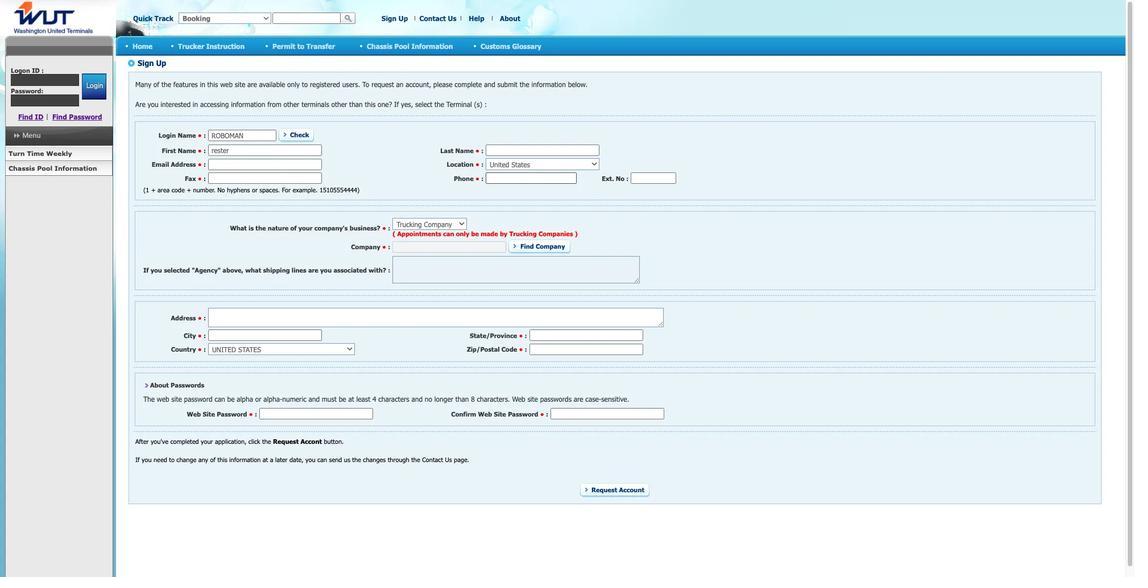 Task type: describe. For each thing, give the bounding box(es) containing it.
sign
[[382, 14, 397, 22]]

turn time weekly
[[9, 150, 72, 157]]

id for find
[[35, 113, 43, 121]]

1 horizontal spatial pool
[[395, 42, 410, 50]]

find for find password
[[52, 113, 67, 121]]

contact us
[[420, 14, 457, 22]]

transfer
[[307, 42, 335, 50]]

logon id :
[[11, 67, 44, 74]]

about
[[500, 14, 521, 22]]

login image
[[82, 73, 106, 100]]

1 vertical spatial information
[[55, 164, 97, 172]]

home
[[133, 42, 153, 50]]

find id link
[[18, 113, 43, 121]]

0 vertical spatial chassis
[[367, 42, 393, 50]]

sign up
[[382, 14, 408, 22]]

help
[[469, 14, 485, 22]]

permit to transfer
[[273, 42, 335, 50]]

track
[[155, 14, 174, 22]]

logon
[[11, 67, 30, 74]]

weekly
[[46, 150, 72, 157]]

to
[[298, 42, 305, 50]]

id for logon
[[32, 67, 40, 74]]

1 vertical spatial pool
[[37, 164, 52, 172]]

1 vertical spatial chassis
[[9, 164, 35, 172]]

contact
[[420, 14, 446, 22]]

password:
[[11, 87, 44, 94]]

password
[[69, 113, 102, 121]]

1 horizontal spatial chassis pool information
[[367, 42, 453, 50]]

trucker
[[178, 42, 204, 50]]

us
[[448, 14, 457, 22]]

up
[[399, 14, 408, 22]]

turn
[[9, 150, 25, 157]]

find password
[[52, 113, 102, 121]]

quick track
[[133, 14, 174, 22]]

chassis pool information inside chassis pool information link
[[9, 164, 97, 172]]

find for find id
[[18, 113, 33, 121]]



Task type: vqa. For each thing, say whether or not it's contained in the screenshot.
first Find from the right
yes



Task type: locate. For each thing, give the bounding box(es) containing it.
chassis pool information link
[[5, 161, 113, 176]]

pool
[[395, 42, 410, 50], [37, 164, 52, 172]]

None password field
[[11, 94, 79, 106]]

1 horizontal spatial chassis
[[367, 42, 393, 50]]

sign up link
[[382, 14, 408, 22]]

quick
[[133, 14, 153, 22]]

0 horizontal spatial pool
[[37, 164, 52, 172]]

:
[[42, 67, 44, 74]]

pool down up
[[395, 42, 410, 50]]

help link
[[469, 14, 485, 22]]

find left password
[[52, 113, 67, 121]]

about link
[[500, 14, 521, 22]]

1 vertical spatial chassis pool information
[[9, 164, 97, 172]]

0 vertical spatial id
[[32, 67, 40, 74]]

id
[[32, 67, 40, 74], [35, 113, 43, 121]]

chassis down sign
[[367, 42, 393, 50]]

0 horizontal spatial information
[[55, 164, 97, 172]]

find id
[[18, 113, 43, 121]]

glossary
[[512, 42, 542, 50]]

chassis pool information down turn time weekly link on the top of the page
[[9, 164, 97, 172]]

trucker instruction
[[178, 42, 245, 50]]

pool down turn time weekly
[[37, 164, 52, 172]]

find down the password:
[[18, 113, 33, 121]]

customs glossary
[[481, 42, 542, 50]]

find
[[18, 113, 33, 121], [52, 113, 67, 121]]

0 vertical spatial chassis pool information
[[367, 42, 453, 50]]

customs
[[481, 42, 510, 50]]

0 vertical spatial pool
[[395, 42, 410, 50]]

turn time weekly link
[[5, 146, 113, 161]]

chassis
[[367, 42, 393, 50], [9, 164, 35, 172]]

1 find from the left
[[18, 113, 33, 121]]

chassis pool information
[[367, 42, 453, 50], [9, 164, 97, 172]]

None text field
[[273, 13, 341, 24]]

id down the password:
[[35, 113, 43, 121]]

contact us link
[[420, 14, 457, 22]]

chassis pool information down up
[[367, 42, 453, 50]]

chassis down turn
[[9, 164, 35, 172]]

0 horizontal spatial find
[[18, 113, 33, 121]]

permit
[[273, 42, 296, 50]]

2 find from the left
[[52, 113, 67, 121]]

information down weekly
[[55, 164, 97, 172]]

None text field
[[11, 74, 79, 86]]

0 horizontal spatial chassis
[[9, 164, 35, 172]]

0 vertical spatial information
[[412, 42, 453, 50]]

information down contact
[[412, 42, 453, 50]]

instruction
[[206, 42, 245, 50]]

0 horizontal spatial chassis pool information
[[9, 164, 97, 172]]

id left : on the top left of the page
[[32, 67, 40, 74]]

1 horizontal spatial find
[[52, 113, 67, 121]]

time
[[27, 150, 44, 157]]

information
[[412, 42, 453, 50], [55, 164, 97, 172]]

1 vertical spatial id
[[35, 113, 43, 121]]

find password link
[[52, 113, 102, 121]]

1 horizontal spatial information
[[412, 42, 453, 50]]



